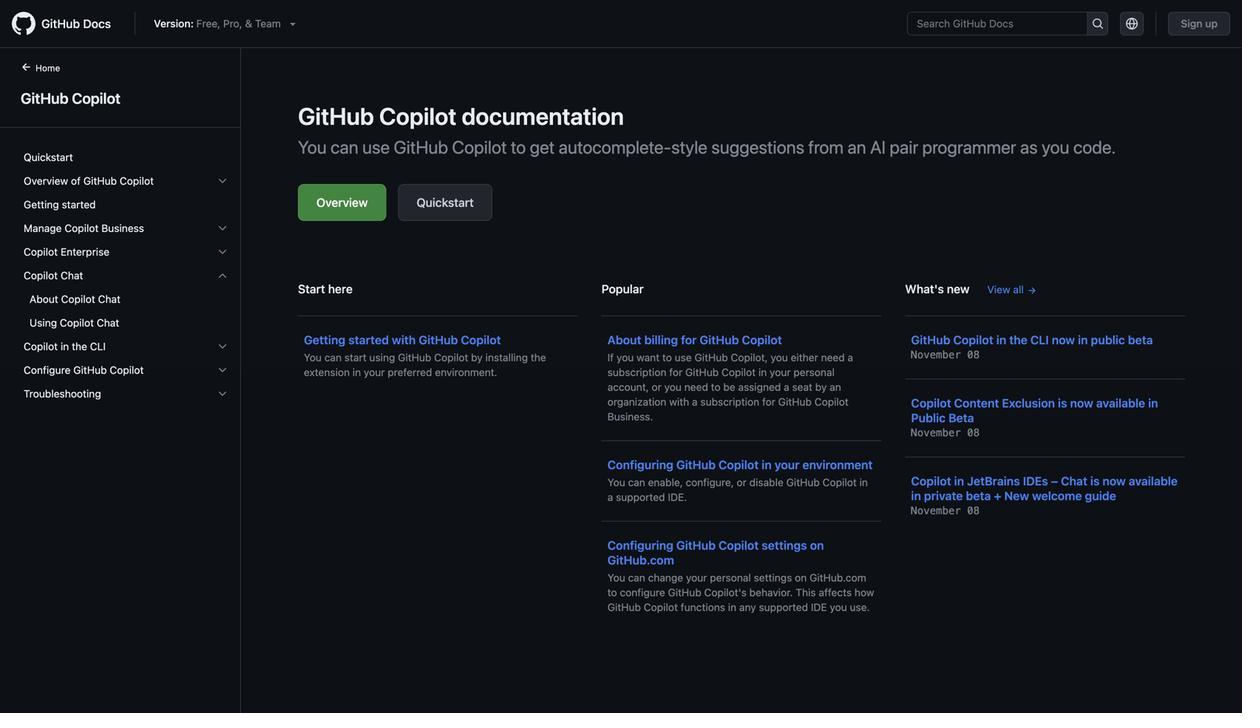 Task type: vqa. For each thing, say whether or not it's contained in the screenshot.
Codespaces Prebuilds New Region: Australia November 13
no



Task type: locate. For each thing, give the bounding box(es) containing it.
with
[[392, 333, 416, 347], [669, 396, 689, 408]]

can up configure
[[628, 572, 645, 584]]

github
[[41, 17, 80, 31], [21, 89, 69, 107], [298, 102, 374, 130], [394, 137, 448, 157], [83, 175, 117, 187], [419, 333, 458, 347], [700, 333, 739, 347], [911, 333, 950, 347], [398, 352, 431, 364], [695, 352, 728, 364], [73, 364, 107, 376], [685, 366, 719, 379], [778, 396, 812, 408], [676, 458, 716, 472], [786, 476, 820, 489], [676, 539, 716, 553], [668, 587, 701, 599], [607, 601, 641, 614]]

supported inside configuring github copilot settings on github.com you can change your personal settings on github.com to configure github copilot's behavior. this affects how github copilot functions in any supported ide you use.
[[759, 601, 808, 614]]

can inside github copilot documentation you can use github copilot to get autocomplete-style suggestions from an ai pair programmer as you code.
[[331, 137, 358, 157]]

github inside configure github copilot dropdown button
[[73, 364, 107, 376]]

github.com up the affects
[[810, 572, 866, 584]]

0 vertical spatial beta
[[1128, 333, 1153, 347]]

0 vertical spatial quickstart link
[[18, 146, 234, 169]]

started inside 'github copilot' element
[[62, 199, 96, 211]]

1 vertical spatial about
[[607, 333, 641, 347]]

3 sc 9kayk9 0 image from the top
[[217, 341, 228, 353]]

with inside 'getting started with github copilot you can start using github copilot by installing the extension in your preferred environment.'
[[392, 333, 416, 347]]

getting inside 'github copilot' element
[[24, 199, 59, 211]]

available inside "copilot in jetbrains ides – chat is now available in private beta + new welcome guide november 08"
[[1129, 474, 1178, 488]]

start
[[344, 352, 367, 364]]

now inside copilot content exclusion is now available in public beta november 08
[[1070, 396, 1093, 410]]

copilot inside copilot in the cli dropdown button
[[24, 340, 58, 353]]

ide
[[811, 601, 827, 614]]

1 horizontal spatial overview
[[316, 196, 368, 210]]

you up configure
[[607, 572, 625, 584]]

sc 9kayk9 0 image inside configure github copilot dropdown button
[[217, 364, 228, 376]]

1 vertical spatial available
[[1129, 474, 1178, 488]]

copilot chat element containing about copilot chat
[[12, 288, 240, 335]]

subscription down be
[[700, 396, 759, 408]]

2 november 08 element from the top
[[911, 427, 980, 439]]

copilot chat element containing copilot chat
[[12, 264, 240, 335]]

an
[[847, 137, 866, 157], [830, 381, 841, 393]]

settings
[[762, 539, 807, 553], [754, 572, 792, 584]]

if
[[607, 352, 614, 364]]

1 horizontal spatial is
[[1090, 474, 1100, 488]]

3 sc 9kayk9 0 image from the top
[[217, 364, 228, 376]]

ides
[[1023, 474, 1048, 488]]

now left public
[[1052, 333, 1075, 347]]

a inside configuring github copilot in your environment you can enable, configure, or disable github copilot in a supported ide.
[[607, 491, 613, 503]]

0 horizontal spatial quickstart link
[[18, 146, 234, 169]]

november 08 element for copilot
[[911, 349, 980, 361]]

about billing for github copilot if you want to use github copilot, you either need a subscription for github copilot in your personal account, or you need to be assigned a seat by an organization  with a subscription for github copilot business.
[[607, 333, 853, 423]]

1 horizontal spatial subscription
[[700, 396, 759, 408]]

sc 9kayk9 0 image
[[217, 223, 228, 234], [217, 270, 228, 282], [217, 341, 228, 353]]

4 sc 9kayk9 0 image from the top
[[217, 388, 228, 400]]

1 vertical spatial beta
[[966, 489, 991, 503]]

environment.
[[435, 366, 497, 379]]

github inside the github copilot in the cli now in public beta november 08
[[911, 333, 950, 347]]

subscription up account, on the bottom of the page
[[607, 366, 666, 379]]

you up overview link
[[298, 137, 327, 157]]

&
[[245, 17, 252, 30]]

or up organization
[[652, 381, 662, 393]]

content
[[954, 396, 999, 410]]

configure,
[[686, 476, 734, 489]]

0 vertical spatial sc 9kayk9 0 image
[[217, 223, 228, 234]]

github copilot link
[[18, 87, 223, 109]]

configuring up change
[[607, 539, 673, 553]]

1 vertical spatial november 08 element
[[911, 427, 980, 439]]

supported down enable,
[[616, 491, 665, 503]]

the inside the github copilot in the cli now in public beta november 08
[[1009, 333, 1028, 347]]

08 for copilot
[[967, 349, 980, 361]]

personal inside configuring github copilot settings on github.com you can change your personal settings on github.com to configure github copilot's behavior. this affects how github copilot functions in any supported ide you use.
[[710, 572, 751, 584]]

sc 9kayk9 0 image inside overview of github copilot dropdown button
[[217, 175, 228, 187]]

you right as
[[1042, 137, 1069, 157]]

with right organization
[[669, 396, 689, 408]]

can up overview link
[[331, 137, 358, 157]]

chat up about copilot chat on the left top
[[61, 269, 83, 282]]

08 inside the github copilot in the cli now in public beta november 08
[[967, 349, 980, 361]]

your up disable
[[775, 458, 800, 472]]

1 vertical spatial supported
[[759, 601, 808, 614]]

1 vertical spatial quickstart
[[417, 196, 474, 210]]

1 vertical spatial github.com
[[810, 572, 866, 584]]

configure
[[620, 587, 665, 599]]

github.com up change
[[607, 553, 674, 567]]

enterprise
[[61, 246, 109, 258]]

for
[[681, 333, 697, 347], [669, 366, 683, 379], [762, 396, 775, 408]]

search image
[[1092, 18, 1104, 30]]

need right either
[[821, 352, 845, 364]]

2 copilot chat element from the top
[[12, 288, 240, 335]]

be
[[723, 381, 735, 393]]

0 vertical spatial or
[[652, 381, 662, 393]]

a left the "ide."
[[607, 491, 613, 503]]

supported down the behavior.
[[759, 601, 808, 614]]

1 horizontal spatial about
[[607, 333, 641, 347]]

beta right public
[[1128, 333, 1153, 347]]

1 vertical spatial for
[[669, 366, 683, 379]]

need
[[821, 352, 845, 364], [684, 381, 708, 393]]

november 08 element up content
[[911, 349, 980, 361]]

0 vertical spatial november 08 element
[[911, 349, 980, 361]]

1 horizontal spatial by
[[815, 381, 827, 393]]

2 configuring from the top
[[607, 539, 673, 553]]

copilot inside configure github copilot dropdown button
[[110, 364, 144, 376]]

triangle down image
[[287, 18, 299, 30]]

november for copilot
[[911, 427, 961, 439]]

2 vertical spatial 08
[[967, 505, 980, 517]]

chat down the about copilot chat link
[[97, 317, 119, 329]]

0 vertical spatial an
[[847, 137, 866, 157]]

1 vertical spatial with
[[669, 396, 689, 408]]

copilot inside the about copilot chat link
[[61, 293, 95, 305]]

0 vertical spatial configuring
[[607, 458, 673, 472]]

2 sc 9kayk9 0 image from the top
[[217, 246, 228, 258]]

3 08 from the top
[[967, 505, 980, 517]]

1 vertical spatial configuring
[[607, 539, 673, 553]]

copilot in the cli
[[24, 340, 106, 353]]

getting for getting started with github copilot you can start using github copilot by installing the extension in your preferred environment.
[[304, 333, 345, 347]]

now right "exclusion"
[[1070, 396, 1093, 410]]

you left either
[[771, 352, 788, 364]]

private
[[924, 489, 963, 503]]

started inside 'getting started with github copilot you can start using github copilot by installing the extension in your preferred environment.'
[[348, 333, 389, 347]]

available inside copilot content exclusion is now available in public beta november 08
[[1096, 396, 1145, 410]]

an inside about billing for github copilot if you want to use github copilot, you either need a subscription for github copilot in your personal account, or you need to be assigned a seat by an organization  with a subscription for github copilot business.
[[830, 381, 841, 393]]

0 vertical spatial github.com
[[607, 553, 674, 567]]

configure github copilot
[[24, 364, 144, 376]]

chat right the –
[[1061, 474, 1087, 488]]

can
[[331, 137, 358, 157], [324, 352, 342, 364], [628, 476, 645, 489], [628, 572, 645, 584]]

sc 9kayk9 0 image inside copilot in the cli dropdown button
[[217, 341, 228, 353]]

your up the functions
[[686, 572, 707, 584]]

or inside about billing for github copilot if you want to use github copilot, you either need a subscription for github copilot in your personal account, or you need to be assigned a seat by an organization  with a subscription for github copilot business.
[[652, 381, 662, 393]]

november 08 element
[[911, 349, 980, 361], [911, 427, 980, 439], [911, 505, 980, 517]]

is up guide
[[1090, 474, 1100, 488]]

configuring github copilot in your environment you can enable, configure, or disable github copilot in a supported ide.
[[607, 458, 873, 503]]

suggestions
[[711, 137, 804, 157]]

sc 9kayk9 0 image
[[217, 175, 228, 187], [217, 246, 228, 258], [217, 364, 228, 376], [217, 388, 228, 400]]

quickstart
[[24, 151, 73, 163], [417, 196, 474, 210]]

by right seat
[[815, 381, 827, 393]]

you inside configuring github copilot settings on github.com you can change your personal settings on github.com to configure github copilot's behavior. this affects how github copilot functions in any supported ide you use.
[[830, 601, 847, 614]]

0 horizontal spatial with
[[392, 333, 416, 347]]

github docs
[[41, 17, 111, 31]]

behavior.
[[749, 587, 793, 599]]

1 sc 9kayk9 0 image from the top
[[217, 175, 228, 187]]

about for copilot
[[30, 293, 58, 305]]

started up start
[[348, 333, 389, 347]]

0 vertical spatial by
[[471, 352, 483, 364]]

an inside github copilot documentation you can use github copilot to get autocomplete-style suggestions from an ai pair programmer as you code.
[[847, 137, 866, 157]]

available
[[1096, 396, 1145, 410], [1129, 474, 1178, 488]]

you up extension
[[304, 352, 322, 364]]

overview of github copilot button
[[18, 169, 234, 193]]

1 vertical spatial is
[[1090, 474, 1100, 488]]

0 vertical spatial is
[[1058, 396, 1067, 410]]

the right installing
[[531, 352, 546, 364]]

0 horizontal spatial the
[[72, 340, 87, 353]]

1 08 from the top
[[967, 349, 980, 361]]

copilot inside github copilot link
[[72, 89, 121, 107]]

0 vertical spatial overview
[[24, 175, 68, 187]]

0 vertical spatial started
[[62, 199, 96, 211]]

1 vertical spatial personal
[[710, 572, 751, 584]]

can inside configuring github copilot in your environment you can enable, configure, or disable github copilot in a supported ide.
[[628, 476, 645, 489]]

0 horizontal spatial or
[[652, 381, 662, 393]]

team
[[255, 17, 281, 30]]

personal up copilot's
[[710, 572, 751, 584]]

0 horizontal spatial personal
[[710, 572, 751, 584]]

getting up extension
[[304, 333, 345, 347]]

0 horizontal spatial getting
[[24, 199, 59, 211]]

sc 9kayk9 0 image inside troubleshooting dropdown button
[[217, 388, 228, 400]]

you inside 'getting started with github copilot you can start using github copilot by installing the extension in your preferred environment.'
[[304, 352, 322, 364]]

sc 9kayk9 0 image inside manage copilot business dropdown button
[[217, 223, 228, 234]]

1 horizontal spatial personal
[[794, 366, 835, 379]]

2 horizontal spatial the
[[1009, 333, 1028, 347]]

1 november 08 element from the top
[[911, 349, 980, 361]]

0 vertical spatial november
[[911, 349, 961, 361]]

2 vertical spatial for
[[762, 396, 775, 408]]

november inside the github copilot in the cli now in public beta november 08
[[911, 349, 961, 361]]

you inside github copilot documentation you can use github copilot to get autocomplete-style suggestions from an ai pair programmer as you code.
[[298, 137, 327, 157]]

0 vertical spatial on
[[810, 539, 824, 553]]

configuring for configuring github copilot in your environment
[[607, 458, 673, 472]]

use inside github copilot documentation you can use github copilot to get autocomplete-style suggestions from an ai pair programmer as you code.
[[362, 137, 390, 157]]

chat
[[61, 269, 83, 282], [98, 293, 121, 305], [97, 317, 119, 329], [1061, 474, 1087, 488]]

supported inside configuring github copilot in your environment you can enable, configure, or disable github copilot in a supported ide.
[[616, 491, 665, 503]]

1 vertical spatial or
[[737, 476, 747, 489]]

2 08 from the top
[[967, 427, 980, 439]]

getting for getting started
[[24, 199, 59, 211]]

started down of
[[62, 199, 96, 211]]

configuring inside configuring github copilot settings on github.com you can change your personal settings on github.com to configure github copilot's behavior. this affects how github copilot functions in any supported ide you use.
[[607, 539, 673, 553]]

0 horizontal spatial about
[[30, 293, 58, 305]]

copilot inside using copilot chat 'link'
[[60, 317, 94, 329]]

to down billing
[[662, 352, 672, 364]]

2 vertical spatial now
[[1103, 474, 1126, 488]]

disable
[[749, 476, 784, 489]]

1 vertical spatial settings
[[754, 572, 792, 584]]

to left configure
[[607, 587, 617, 599]]

to left get
[[511, 137, 526, 157]]

1 horizontal spatial quickstart link
[[398, 184, 492, 221]]

1 vertical spatial sc 9kayk9 0 image
[[217, 270, 228, 282]]

copilot chat button
[[18, 264, 234, 288]]

documentation
[[462, 102, 624, 130]]

+
[[994, 489, 1001, 503]]

1 vertical spatial quickstart link
[[398, 184, 492, 221]]

1 vertical spatial overview
[[316, 196, 368, 210]]

0 vertical spatial subscription
[[607, 366, 666, 379]]

1 horizontal spatial getting
[[304, 333, 345, 347]]

1 horizontal spatial an
[[847, 137, 866, 157]]

1 horizontal spatial or
[[737, 476, 747, 489]]

1 sc 9kayk9 0 image from the top
[[217, 223, 228, 234]]

github inside overview of github copilot dropdown button
[[83, 175, 117, 187]]

0 vertical spatial for
[[681, 333, 697, 347]]

cli inside the github copilot in the cli now in public beta november 08
[[1030, 333, 1049, 347]]

the inside 'getting started with github copilot you can start using github copilot by installing the extension in your preferred environment.'
[[531, 352, 546, 364]]

0 vertical spatial personal
[[794, 366, 835, 379]]

0 horizontal spatial by
[[471, 352, 483, 364]]

your up assigned
[[770, 366, 791, 379]]

start here
[[298, 282, 353, 296]]

0 vertical spatial supported
[[616, 491, 665, 503]]

1 configuring from the top
[[607, 458, 673, 472]]

2 vertical spatial sc 9kayk9 0 image
[[217, 341, 228, 353]]

configuring inside configuring github copilot in your environment you can enable, configure, or disable github copilot in a supported ide.
[[607, 458, 673, 472]]

for down billing
[[669, 366, 683, 379]]

08
[[967, 349, 980, 361], [967, 427, 980, 439], [967, 505, 980, 517]]

0 horizontal spatial an
[[830, 381, 841, 393]]

1 horizontal spatial cli
[[1030, 333, 1049, 347]]

1 vertical spatial getting
[[304, 333, 345, 347]]

guide
[[1085, 489, 1116, 503]]

overview inside dropdown button
[[24, 175, 68, 187]]

copilot inside overview of github copilot dropdown button
[[120, 175, 154, 187]]

1 vertical spatial on
[[795, 572, 807, 584]]

need left be
[[684, 381, 708, 393]]

with up using
[[392, 333, 416, 347]]

getting started
[[24, 199, 96, 211]]

1 horizontal spatial with
[[669, 396, 689, 408]]

0 horizontal spatial github.com
[[607, 553, 674, 567]]

about up using
[[30, 293, 58, 305]]

view all
[[987, 284, 1024, 296]]

0 vertical spatial now
[[1052, 333, 1075, 347]]

personal inside about billing for github copilot if you want to use github copilot, you either need a subscription for github copilot in your personal account, or you need to be assigned a seat by an organization  with a subscription for github copilot business.
[[794, 366, 835, 379]]

overview for overview of github copilot
[[24, 175, 68, 187]]

can left enable,
[[628, 476, 645, 489]]

configure github copilot button
[[18, 359, 234, 382]]

for right billing
[[681, 333, 697, 347]]

copilot inside copilot enterprise "dropdown button"
[[24, 246, 58, 258]]

copilot chat
[[24, 269, 83, 282]]

version:
[[154, 17, 194, 30]]

using
[[30, 317, 57, 329]]

sc 9kayk9 0 image inside copilot chat dropdown button
[[217, 270, 228, 282]]

github.com
[[607, 553, 674, 567], [810, 572, 866, 584]]

1 vertical spatial november
[[911, 427, 961, 439]]

cli down view all link
[[1030, 333, 1049, 347]]

copilot inside copilot chat dropdown button
[[24, 269, 58, 282]]

november down private
[[911, 505, 961, 517]]

getting inside 'getting started with github copilot you can start using github copilot by installing the extension in your preferred environment.'
[[304, 333, 345, 347]]

1 vertical spatial started
[[348, 333, 389, 347]]

personal down either
[[794, 366, 835, 379]]

ai
[[870, 137, 886, 157]]

november down public
[[911, 427, 961, 439]]

about inside 'github copilot' element
[[30, 293, 58, 305]]

started
[[62, 199, 96, 211], [348, 333, 389, 347]]

about up if
[[607, 333, 641, 347]]

now
[[1052, 333, 1075, 347], [1070, 396, 1093, 410], [1103, 474, 1126, 488]]

1 horizontal spatial github.com
[[810, 572, 866, 584]]

about copilot chat link
[[18, 288, 234, 311]]

1 vertical spatial subscription
[[700, 396, 759, 408]]

1 horizontal spatial need
[[821, 352, 845, 364]]

in
[[996, 333, 1006, 347], [1078, 333, 1088, 347], [61, 340, 69, 353], [353, 366, 361, 379], [758, 366, 767, 379], [1148, 396, 1158, 410], [762, 458, 772, 472], [954, 474, 964, 488], [860, 476, 868, 489], [911, 489, 921, 503], [728, 601, 736, 614]]

08 down jetbrains
[[967, 505, 980, 517]]

cli
[[1030, 333, 1049, 347], [90, 340, 106, 353]]

about inside about billing for github copilot if you want to use github copilot, you either need a subscription for github copilot in your personal account, or you need to be assigned a seat by an organization  with a subscription for github copilot business.
[[607, 333, 641, 347]]

1 vertical spatial an
[[830, 381, 841, 393]]

november up content
[[911, 349, 961, 361]]

2 sc 9kayk9 0 image from the top
[[217, 270, 228, 282]]

your inside configuring github copilot in your environment you can enable, configure, or disable github copilot in a supported ide.
[[775, 458, 800, 472]]

0 horizontal spatial on
[[795, 572, 807, 584]]

about
[[30, 293, 58, 305], [607, 333, 641, 347]]

by
[[471, 352, 483, 364], [815, 381, 827, 393]]

chat inside "copilot in jetbrains ides – chat is now available in private beta + new welcome guide november 08"
[[1061, 474, 1087, 488]]

using
[[369, 352, 395, 364]]

08 down beta
[[967, 427, 980, 439]]

the up configure github copilot
[[72, 340, 87, 353]]

0 horizontal spatial cli
[[90, 340, 106, 353]]

a left seat
[[784, 381, 789, 393]]

cli inside dropdown button
[[90, 340, 106, 353]]

now inside the github copilot in the cli now in public beta november 08
[[1052, 333, 1075, 347]]

an left ai in the right top of the page
[[847, 137, 866, 157]]

november 08 element down beta
[[911, 427, 980, 439]]

2 vertical spatial november 08 element
[[911, 505, 980, 517]]

public
[[911, 411, 946, 425]]

code.
[[1073, 137, 1116, 157]]

with inside about billing for github copilot if you want to use github copilot, you either need a subscription for github copilot in your personal account, or you need to be assigned a seat by an organization  with a subscription for github copilot business.
[[669, 396, 689, 408]]

github copilot documentation you can use github copilot to get autocomplete-style suggestions from an ai pair programmer as you code.
[[298, 102, 1116, 157]]

november inside "copilot in jetbrains ides – chat is now available in private beta + new welcome guide november 08"
[[911, 505, 961, 517]]

1 horizontal spatial beta
[[1128, 333, 1153, 347]]

copilot chat element
[[12, 264, 240, 335], [12, 288, 240, 335]]

what's
[[905, 282, 944, 296]]

overview
[[24, 175, 68, 187], [316, 196, 368, 210]]

or left disable
[[737, 476, 747, 489]]

0 vertical spatial quickstart
[[24, 151, 73, 163]]

is right "exclusion"
[[1058, 396, 1067, 410]]

use down billing
[[675, 352, 692, 364]]

for down assigned
[[762, 396, 775, 408]]

2 november from the top
[[911, 427, 961, 439]]

configuring up enable,
[[607, 458, 673, 472]]

0 horizontal spatial is
[[1058, 396, 1067, 410]]

overview link
[[298, 184, 386, 221]]

0 horizontal spatial use
[[362, 137, 390, 157]]

1 horizontal spatial started
[[348, 333, 389, 347]]

now inside "copilot in jetbrains ides – chat is now available in private beta + new welcome guide november 08"
[[1103, 474, 1126, 488]]

beta left + at the right bottom
[[966, 489, 991, 503]]

personal
[[794, 366, 835, 379], [710, 572, 751, 584]]

you
[[298, 137, 327, 157], [304, 352, 322, 364], [607, 476, 625, 489], [607, 572, 625, 584]]

troubleshooting
[[24, 388, 101, 400]]

beta inside the github copilot in the cli now in public beta november 08
[[1128, 333, 1153, 347]]

0 vertical spatial use
[[362, 137, 390, 157]]

seat
[[792, 381, 812, 393]]

copilot inside manage copilot business dropdown button
[[65, 222, 99, 234]]

0 vertical spatial settings
[[762, 539, 807, 553]]

0 horizontal spatial quickstart
[[24, 151, 73, 163]]

08 up content
[[967, 349, 980, 361]]

0 horizontal spatial need
[[684, 381, 708, 393]]

your
[[364, 366, 385, 379], [770, 366, 791, 379], [775, 458, 800, 472], [686, 572, 707, 584]]

about for billing
[[607, 333, 641, 347]]

sc 9kayk9 0 image for the
[[217, 341, 228, 353]]

november 08 element for content
[[911, 427, 980, 439]]

copilot
[[72, 89, 121, 107], [379, 102, 457, 130], [452, 137, 507, 157], [120, 175, 154, 187], [65, 222, 99, 234], [24, 246, 58, 258], [24, 269, 58, 282], [61, 293, 95, 305], [60, 317, 94, 329], [461, 333, 501, 347], [742, 333, 782, 347], [953, 333, 993, 347], [24, 340, 58, 353], [434, 352, 468, 364], [110, 364, 144, 376], [722, 366, 756, 379], [814, 396, 849, 408], [911, 396, 951, 410], [719, 458, 759, 472], [911, 474, 951, 488], [823, 476, 857, 489], [719, 539, 759, 553], [644, 601, 678, 614]]

november inside copilot content exclusion is now available in public beta november 08
[[911, 427, 961, 439]]

1 horizontal spatial use
[[675, 352, 692, 364]]

0 horizontal spatial supported
[[616, 491, 665, 503]]

0 horizontal spatial overview
[[24, 175, 68, 187]]

1 vertical spatial by
[[815, 381, 827, 393]]

2 vertical spatial november
[[911, 505, 961, 517]]

1 horizontal spatial the
[[531, 352, 546, 364]]

use up overview link
[[362, 137, 390, 157]]

chat down copilot chat dropdown button
[[98, 293, 121, 305]]

can up extension
[[324, 352, 342, 364]]

started for getting started
[[62, 199, 96, 211]]

0 vertical spatial available
[[1096, 396, 1145, 410]]

style
[[671, 137, 707, 157]]

3 november from the top
[[911, 505, 961, 517]]

1 november from the top
[[911, 349, 961, 361]]

3 november 08 element from the top
[[911, 505, 980, 517]]

a right either
[[848, 352, 853, 364]]

the down all
[[1009, 333, 1028, 347]]

november
[[911, 349, 961, 361], [911, 427, 961, 439], [911, 505, 961, 517]]

now up guide
[[1103, 474, 1126, 488]]

None search field
[[907, 12, 1108, 35]]

1 horizontal spatial quickstart
[[417, 196, 474, 210]]

0 vertical spatial getting
[[24, 199, 59, 211]]

from
[[808, 137, 844, 157]]

0 vertical spatial about
[[30, 293, 58, 305]]

to
[[511, 137, 526, 157], [662, 352, 672, 364], [711, 381, 721, 393], [607, 587, 617, 599]]

0 vertical spatial 08
[[967, 349, 980, 361]]

1 copilot chat element from the top
[[12, 264, 240, 335]]

an right seat
[[830, 381, 841, 393]]

you left enable,
[[607, 476, 625, 489]]

cli up configure github copilot
[[90, 340, 106, 353]]

your down using
[[364, 366, 385, 379]]

can inside configuring github copilot settings on github.com you can change your personal settings on github.com to configure github copilot's behavior. this affects how github copilot functions in any supported ide you use.
[[628, 572, 645, 584]]

Search GitHub Docs search field
[[908, 13, 1087, 35]]

you down the affects
[[830, 601, 847, 614]]

sc 9kayk9 0 image inside copilot enterprise "dropdown button"
[[217, 246, 228, 258]]

getting up manage
[[24, 199, 59, 211]]

1 vertical spatial 08
[[967, 427, 980, 439]]

november 08 element down private
[[911, 505, 980, 517]]

your inside 'getting started with github copilot you can start using github copilot by installing the extension in your preferred environment.'
[[364, 366, 385, 379]]

account,
[[607, 381, 649, 393]]

by up environment.
[[471, 352, 483, 364]]

1 vertical spatial need
[[684, 381, 708, 393]]

0 horizontal spatial started
[[62, 199, 96, 211]]

08 inside copilot content exclusion is now available in public beta november 08
[[967, 427, 980, 439]]



Task type: describe. For each thing, give the bounding box(es) containing it.
of
[[71, 175, 81, 187]]

about copilot chat
[[30, 293, 121, 305]]

change
[[648, 572, 683, 584]]

new
[[947, 282, 970, 296]]

your inside configuring github copilot settings on github.com you can change your personal settings on github.com to configure github copilot's behavior. this affects how github copilot functions in any supported ide you use.
[[686, 572, 707, 584]]

sc 9kayk9 0 image for business
[[217, 223, 228, 234]]

november 08 element for in
[[911, 505, 980, 517]]

docs
[[83, 17, 111, 31]]

select language: current language is english image
[[1126, 18, 1138, 30]]

copilot in the cli button
[[18, 335, 234, 359]]

is inside "copilot in jetbrains ides – chat is now available in private beta + new welcome guide november 08"
[[1090, 474, 1100, 488]]

by inside about billing for github copilot if you want to use github copilot, you either need a subscription for github copilot in your personal account, or you need to be assigned a seat by an organization  with a subscription for github copilot business.
[[815, 381, 827, 393]]

can inside 'getting started with github copilot you can start using github copilot by installing the extension in your preferred environment.'
[[324, 352, 342, 364]]

this
[[796, 587, 816, 599]]

manage
[[24, 222, 62, 234]]

sc 9kayk9 0 image for troubleshooting
[[217, 388, 228, 400]]

sc 9kayk9 0 image for overview of github copilot
[[217, 175, 228, 187]]

manage copilot business
[[24, 222, 144, 234]]

manage copilot business button
[[18, 217, 234, 240]]

configuring for configuring github copilot settings on github.com
[[607, 539, 673, 553]]

pair
[[890, 137, 918, 157]]

copilot inside "copilot in jetbrains ides – chat is now available in private beta + new welcome guide november 08"
[[911, 474, 951, 488]]

assigned
[[738, 381, 781, 393]]

sc 9kayk9 0 image for configure github copilot
[[217, 364, 228, 376]]

billing
[[644, 333, 678, 347]]

beta inside "copilot in jetbrains ides – chat is now available in private beta + new welcome guide november 08"
[[966, 489, 991, 503]]

here
[[328, 282, 353, 296]]

github inside github copilot link
[[21, 89, 69, 107]]

extension
[[304, 366, 350, 379]]

sign up link
[[1168, 12, 1230, 35]]

to inside github copilot documentation you can use github copilot to get autocomplete-style suggestions from an ai pair programmer as you code.
[[511, 137, 526, 157]]

the inside dropdown button
[[72, 340, 87, 353]]

overview of github copilot
[[24, 175, 154, 187]]

copilot,
[[731, 352, 768, 364]]

using copilot chat link
[[18, 311, 234, 335]]

troubleshooting button
[[18, 382, 234, 406]]

github copilot in the cli now in public beta november 08
[[911, 333, 1153, 361]]

08 for content
[[967, 427, 980, 439]]

github copilot element
[[0, 60, 241, 712]]

or inside configuring github copilot in your environment you can enable, configure, or disable github copilot in a supported ide.
[[737, 476, 747, 489]]

you right if
[[617, 352, 634, 364]]

business
[[101, 222, 144, 234]]

configuring github copilot settings on github.com you can change your personal settings on github.com to configure github copilot's behavior. this affects how github copilot functions in any supported ide you use.
[[607, 539, 874, 614]]

get
[[530, 137, 555, 157]]

free,
[[196, 17, 220, 30]]

in inside 'getting started with github copilot you can start using github copilot by installing the extension in your preferred environment.'
[[353, 366, 361, 379]]

what's new
[[905, 282, 970, 296]]

up
[[1205, 17, 1218, 30]]

enable,
[[648, 476, 683, 489]]

quickstart inside 'github copilot' element
[[24, 151, 73, 163]]

view all link
[[987, 282, 1037, 298]]

home
[[35, 63, 60, 73]]

you inside configuring github copilot settings on github.com you can change your personal settings on github.com to configure github copilot's behavior. this affects how github copilot functions in any supported ide you use.
[[607, 572, 625, 584]]

0 vertical spatial need
[[821, 352, 845, 364]]

1 horizontal spatial on
[[810, 539, 824, 553]]

pro,
[[223, 17, 242, 30]]

environment
[[802, 458, 873, 472]]

copilot enterprise
[[24, 246, 109, 258]]

jetbrains
[[967, 474, 1020, 488]]

0 horizontal spatial subscription
[[607, 366, 666, 379]]

november for github
[[911, 349, 961, 361]]

home link
[[15, 61, 84, 76]]

started for getting started with github copilot you can start using github copilot by installing the extension in your preferred environment.
[[348, 333, 389, 347]]

08 inside "copilot in jetbrains ides – chat is now available in private beta + new welcome guide november 08"
[[967, 505, 980, 517]]

a right organization
[[692, 396, 698, 408]]

business.
[[607, 411, 653, 423]]

in inside copilot content exclusion is now available in public beta november 08
[[1148, 396, 1158, 410]]

copilot inside the github copilot in the cli now in public beta november 08
[[953, 333, 993, 347]]

github docs link
[[12, 12, 123, 35]]

is inside copilot content exclusion is now available in public beta november 08
[[1058, 396, 1067, 410]]

how
[[855, 587, 874, 599]]

all
[[1013, 284, 1024, 296]]

copilot in jetbrains ides – chat is now available in private beta + new welcome guide november 08
[[911, 474, 1178, 517]]

getting started with github copilot you can start using github copilot by installing the extension in your preferred environment.
[[304, 333, 546, 379]]

functions
[[681, 601, 725, 614]]

sign
[[1181, 17, 1203, 30]]

sc 9kayk9 0 image for copilot enterprise
[[217, 246, 228, 258]]

configure
[[24, 364, 71, 376]]

installing
[[485, 352, 528, 364]]

in inside copilot in the cli dropdown button
[[61, 340, 69, 353]]

github inside github docs link
[[41, 17, 80, 31]]

sign up
[[1181, 17, 1218, 30]]

start
[[298, 282, 325, 296]]

exclusion
[[1002, 396, 1055, 410]]

chat inside copilot chat dropdown button
[[61, 269, 83, 282]]

want
[[637, 352, 660, 364]]

programmer
[[922, 137, 1016, 157]]

any
[[739, 601, 756, 614]]

to inside configuring github copilot settings on github.com you can change your personal settings on github.com to configure github copilot's behavior. this affects how github copilot functions in any supported ide you use.
[[607, 587, 617, 599]]

version: free, pro, & team
[[154, 17, 281, 30]]

copilot content exclusion is now available in public beta november 08
[[911, 396, 1158, 439]]

you inside github copilot documentation you can use github copilot to get autocomplete-style suggestions from an ai pair programmer as you code.
[[1042, 137, 1069, 157]]

as
[[1020, 137, 1038, 157]]

in inside configuring github copilot settings on github.com you can change your personal settings on github.com to configure github copilot's behavior. this affects how github copilot functions in any supported ide you use.
[[728, 601, 736, 614]]

use.
[[850, 601, 870, 614]]

ide.
[[668, 491, 687, 503]]

autocomplete-
[[559, 137, 671, 157]]

github copilot
[[21, 89, 121, 107]]

copilot inside copilot content exclusion is now available in public beta november 08
[[911, 396, 951, 410]]

to left be
[[711, 381, 721, 393]]

copilot's
[[704, 587, 747, 599]]

chat inside using copilot chat 'link'
[[97, 317, 119, 329]]

you up organization
[[664, 381, 682, 393]]

popular
[[602, 282, 644, 296]]

organization
[[607, 396, 666, 408]]

in inside about billing for github copilot if you want to use github copilot, you either need a subscription for github copilot in your personal account, or you need to be assigned a seat by an organization  with a subscription for github copilot business.
[[758, 366, 767, 379]]

by inside 'getting started with github copilot you can start using github copilot by installing the extension in your preferred environment.'
[[471, 352, 483, 364]]

welcome
[[1032, 489, 1082, 503]]

chat inside the about copilot chat link
[[98, 293, 121, 305]]

new
[[1004, 489, 1029, 503]]

you inside configuring github copilot in your environment you can enable, configure, or disable github copilot in a supported ide.
[[607, 476, 625, 489]]

getting started link
[[18, 193, 234, 217]]

overview for overview
[[316, 196, 368, 210]]

beta
[[949, 411, 974, 425]]

your inside about billing for github copilot if you want to use github copilot, you either need a subscription for github copilot in your personal account, or you need to be assigned a seat by an organization  with a subscription for github copilot business.
[[770, 366, 791, 379]]

use inside about billing for github copilot if you want to use github copilot, you either need a subscription for github copilot in your personal account, or you need to be assigned a seat by an organization  with a subscription for github copilot business.
[[675, 352, 692, 364]]



